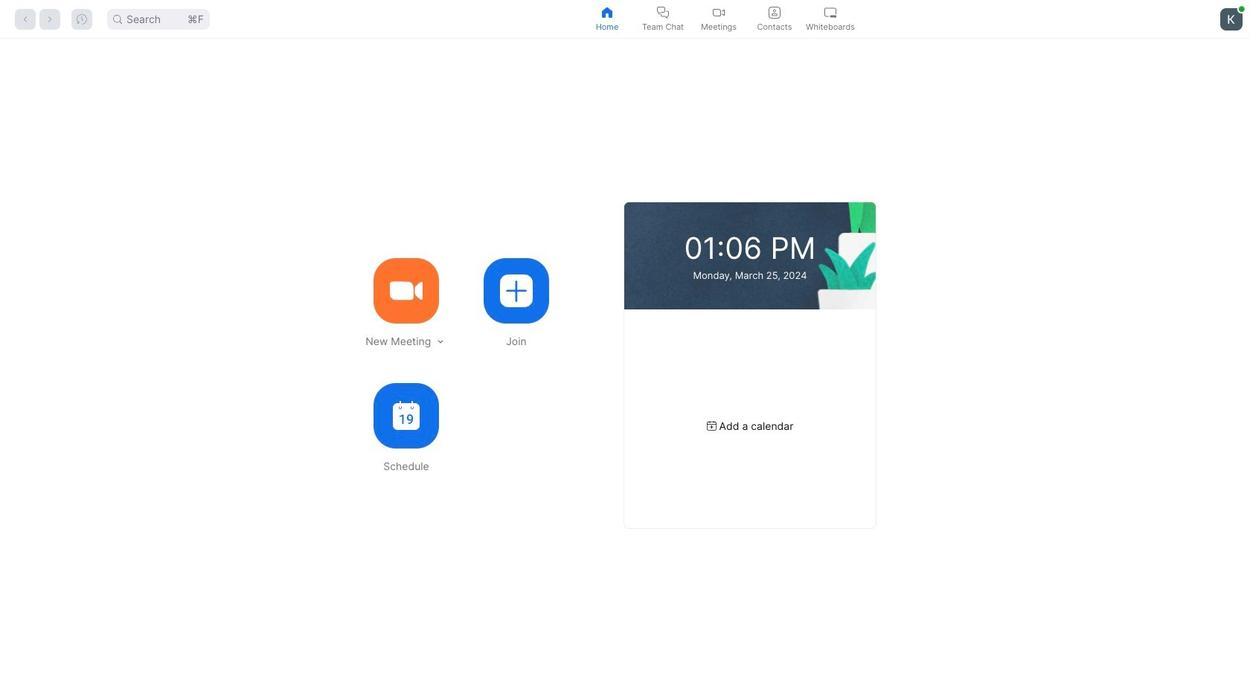 Task type: describe. For each thing, give the bounding box(es) containing it.
chevron down small image
[[435, 337, 446, 347]]

video camera on image
[[390, 274, 423, 307]]

calendar add calendar image
[[707, 421, 716, 431]]

magnifier image
[[113, 15, 122, 23]]

video on image
[[713, 6, 725, 18]]

calendar add calendar image
[[707, 421, 716, 431]]

schedule image
[[393, 401, 420, 430]]



Task type: vqa. For each thing, say whether or not it's contained in the screenshot.
Online image
yes



Task type: locate. For each thing, give the bounding box(es) containing it.
online image
[[1239, 6, 1245, 12], [1239, 6, 1245, 12]]

whiteboard small image
[[825, 6, 837, 18], [825, 6, 837, 18]]

tab list
[[579, 0, 858, 38]]

plus squircle image
[[500, 274, 533, 307], [500, 274, 533, 307]]

home small image
[[601, 6, 613, 18], [601, 6, 613, 18]]

chevron down small image
[[435, 337, 446, 347]]

tab panel
[[0, 39, 1250, 691]]

team chat image
[[657, 6, 669, 18], [657, 6, 669, 18]]

video camera on image
[[390, 274, 423, 307]]

profile contact image
[[769, 6, 781, 18], [769, 6, 781, 18]]

video on image
[[713, 6, 725, 18]]

magnifier image
[[113, 15, 122, 23]]



